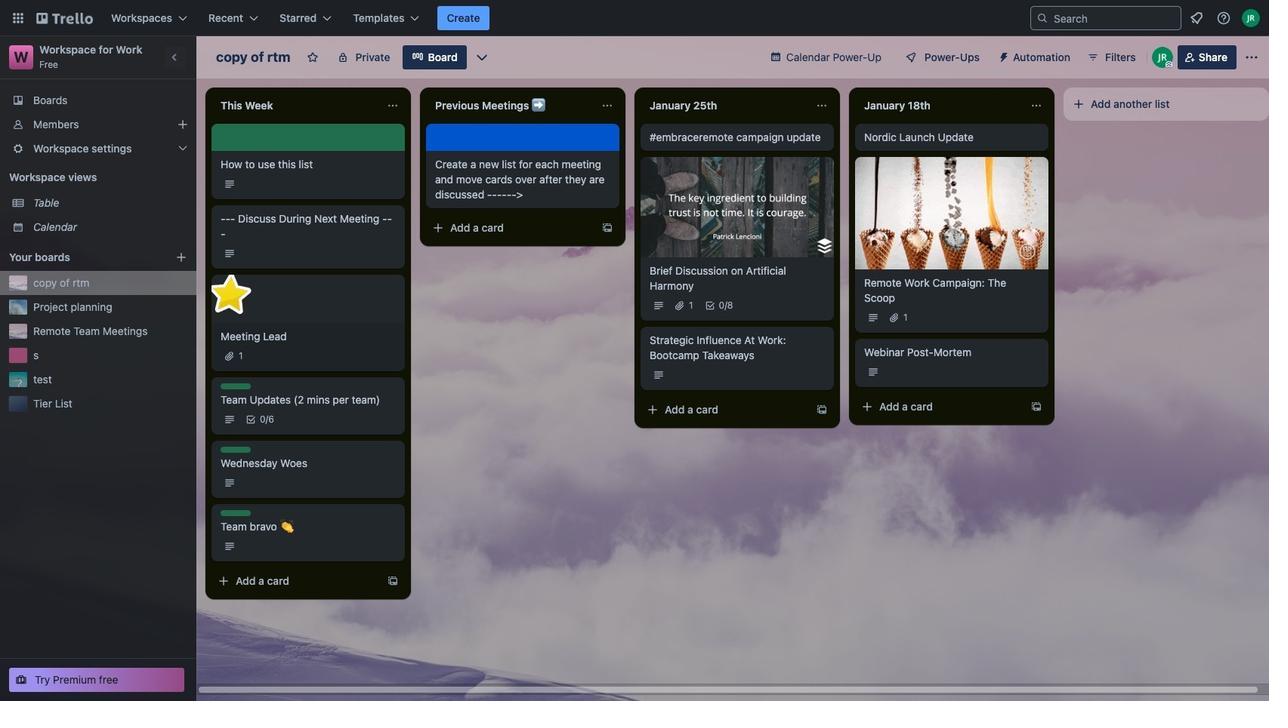 Task type: locate. For each thing, give the bounding box(es) containing it.
sm image
[[992, 45, 1013, 66]]

1 horizontal spatial create from template… image
[[1030, 401, 1042, 413]]

jacob rogers (jacobrogers65) image down search field
[[1152, 47, 1173, 68]]

0 horizontal spatial create from template… image
[[387, 576, 399, 588]]

create from template… image
[[1030, 401, 1042, 413], [816, 404, 828, 416]]

1 vertical spatial jacob rogers (jacobrogers65) image
[[1152, 47, 1173, 68]]

0 notifications image
[[1187, 9, 1206, 27]]

2 vertical spatial color: green, title: "recurring item" element
[[221, 511, 251, 517]]

star or unstar board image
[[307, 51, 319, 63]]

Board name text field
[[208, 45, 298, 69]]

0 vertical spatial jacob rogers (jacobrogers65) image
[[1242, 9, 1260, 27]]

1 horizontal spatial create from template… image
[[601, 222, 613, 234]]

add board image
[[175, 252, 187, 264]]

create from template… image
[[601, 222, 613, 234], [387, 576, 399, 588]]

None text field
[[212, 94, 381, 118], [426, 94, 595, 118], [641, 94, 810, 118], [855, 94, 1024, 118], [212, 94, 381, 118], [426, 94, 595, 118], [641, 94, 810, 118], [855, 94, 1024, 118]]

this member is an admin of this board. image
[[1165, 61, 1172, 68]]

jacob rogers (jacobrogers65) image
[[1242, 9, 1260, 27], [1152, 47, 1173, 68]]

star image
[[204, 270, 256, 321]]

jacob rogers (jacobrogers65) image right open information menu icon
[[1242, 9, 1260, 27]]

color: green, title: "recurring item" element
[[221, 384, 251, 390], [221, 447, 251, 453], [221, 511, 251, 517]]

0 vertical spatial color: green, title: "recurring item" element
[[221, 384, 251, 390]]

1 vertical spatial color: green, title: "recurring item" element
[[221, 447, 251, 453]]

open information menu image
[[1216, 11, 1231, 26]]

1 color: green, title: "recurring item" element from the top
[[221, 384, 251, 390]]

1 vertical spatial create from template… image
[[387, 576, 399, 588]]

back to home image
[[36, 6, 93, 30]]



Task type: describe. For each thing, give the bounding box(es) containing it.
workspace navigation collapse icon image
[[165, 47, 186, 68]]

customize views image
[[474, 50, 489, 65]]

Search field
[[1048, 8, 1181, 29]]

0 vertical spatial create from template… image
[[601, 222, 613, 234]]

primary element
[[0, 0, 1269, 36]]

search image
[[1036, 12, 1048, 24]]

your boards with 6 items element
[[9, 249, 153, 267]]

3 color: green, title: "recurring item" element from the top
[[221, 511, 251, 517]]

0 horizontal spatial create from template… image
[[816, 404, 828, 416]]

0 horizontal spatial jacob rogers (jacobrogers65) image
[[1152, 47, 1173, 68]]

1 horizontal spatial jacob rogers (jacobrogers65) image
[[1242, 9, 1260, 27]]

2 color: green, title: "recurring item" element from the top
[[221, 447, 251, 453]]

show menu image
[[1244, 50, 1259, 65]]



Task type: vqa. For each thing, say whether or not it's contained in the screenshot.
"COLOR: GREEN, TITLE: "RECURRING ITEM"" element
yes



